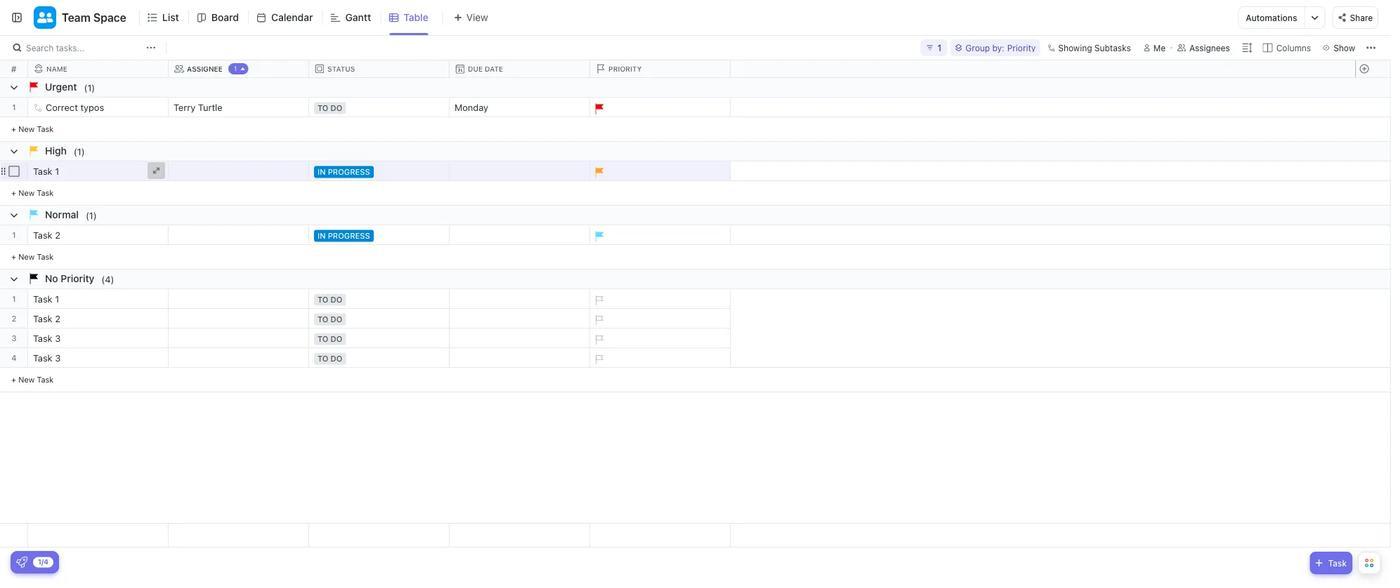 Task type: vqa. For each thing, say whether or not it's contained in the screenshot.


Task type: describe. For each thing, give the bounding box(es) containing it.
to do for first to do 'cell' from the bottom of the page
[[318, 355, 342, 364]]

2 progress from the top
[[328, 232, 370, 241]]

1 inside assignee column header
[[234, 65, 237, 72]]

space
[[93, 11, 126, 24]]

3 to do cell from the top
[[309, 309, 450, 328]]

3 for 4th to do 'cell' from the top
[[55, 333, 61, 344]]

5 to do cell from the top
[[309, 349, 450, 368]]

dropdown menu image
[[450, 524, 590, 547]]

2 task 3 from the top
[[33, 353, 61, 364]]

calendar link
[[271, 0, 319, 35]]

to for 4th to do 'cell' from the bottom
[[318, 295, 328, 305]]

list link
[[162, 0, 185, 35]]

press space to select this row. row containing 4
[[0, 349, 28, 368]]

1 down high
[[55, 166, 59, 177]]

no priority cell
[[0, 270, 1391, 289]]

to for first to do 'cell' from the bottom of the page
[[318, 355, 328, 364]]

showing subtasks button
[[1043, 39, 1135, 56]]

press space to select this row. row containing correct typos
[[28, 98, 731, 119]]

4
[[11, 353, 17, 363]]

table link
[[404, 0, 434, 35]]

in progress cell for press space to select this row. row containing task 1
[[309, 162, 450, 181]]

2 to do cell from the top
[[309, 290, 450, 308]]

by:
[[992, 43, 1005, 53]]

share button
[[1333, 6, 1379, 29]]

status column header
[[309, 60, 453, 77]]

calendar
[[271, 12, 313, 23]]

name button
[[28, 64, 169, 74]]

view button
[[443, 9, 492, 26]]

to do for 4th to do 'cell' from the top
[[318, 335, 342, 344]]

urgent
[[45, 81, 77, 93]]

show
[[1334, 43, 1355, 53]]

‎task for ‎task 2
[[33, 314, 52, 324]]

set priority element for 4th to do 'cell' from the bottom
[[588, 290, 609, 311]]

3 new from the top
[[18, 252, 35, 261]]

4 new task from the top
[[18, 375, 54, 384]]

do for 3rd to do 'cell'
[[331, 315, 342, 324]]

status button
[[309, 64, 450, 74]]

‎task for ‎task 1
[[33, 294, 52, 305]]

monday cell
[[450, 98, 590, 117]]

automations
[[1246, 13, 1297, 22]]

to for 3rd to do 'cell'
[[318, 315, 328, 324]]

gantt
[[345, 12, 371, 23]]

assignee column header
[[169, 60, 312, 77]]

priority button
[[590, 64, 731, 74]]

in progress cell for press space to select this row. row containing task 2
[[309, 226, 450, 245]]

high cell
[[0, 142, 1391, 161]]

row group containing 1 1 2 3
[[0, 78, 28, 393]]

grid containing urgent
[[0, 60, 1391, 548]]

due date button
[[450, 64, 590, 74]]

priority inside dropdown button
[[609, 65, 642, 73]]

assignees button
[[1171, 39, 1237, 56]]

me button
[[1138, 39, 1171, 56]]

priority inside cell
[[61, 273, 94, 285]]

1 in from the top
[[318, 168, 326, 177]]

board link
[[211, 0, 245, 35]]

1 new task from the top
[[18, 124, 54, 134]]

to do for 4th to do 'cell' from the bottom
[[318, 295, 342, 305]]

me
[[1154, 43, 1166, 53]]

team space
[[62, 11, 126, 24]]

press space to select this row. row containing task 2
[[28, 226, 731, 247]]

(1) for urgent
[[84, 82, 95, 93]]

automations button
[[1239, 7, 1304, 28]]

share
[[1350, 13, 1373, 23]]

list
[[162, 12, 179, 23]]

subtasks
[[1095, 43, 1131, 53]]

team space button
[[56, 2, 126, 33]]

‎task 2
[[33, 314, 60, 324]]

do for first to do 'cell' from the bottom of the page
[[331, 355, 342, 364]]

table
[[404, 12, 428, 23]]

monday
[[455, 102, 488, 113]]

set priority element for 3rd to do 'cell'
[[588, 310, 609, 331]]

turtle
[[198, 102, 223, 113]]

2 new from the top
[[18, 188, 35, 197]]

1 down #
[[12, 103, 16, 112]]

press space to select this row. row containing task 1
[[28, 162, 731, 183]]

show button
[[1318, 39, 1360, 56]]

(4)
[[101, 274, 114, 285]]



Task type: locate. For each thing, give the bounding box(es) containing it.
showing subtasks
[[1058, 43, 1131, 53]]

task 3
[[33, 333, 61, 344], [33, 353, 61, 364]]

2 for task 2
[[55, 230, 60, 241]]

team
[[62, 11, 91, 24]]

do for 4th to do 'cell' from the top
[[331, 335, 342, 344]]

new task down ‎task 2
[[18, 375, 54, 384]]

do
[[331, 104, 342, 113], [331, 295, 342, 305], [331, 315, 342, 324], [331, 335, 342, 344], [331, 355, 342, 364]]

status
[[327, 65, 355, 73]]

new
[[18, 124, 35, 134], [18, 188, 35, 197], [18, 252, 35, 261], [18, 375, 35, 384]]

3
[[55, 333, 61, 344], [12, 334, 17, 343], [55, 353, 61, 364]]

row group
[[0, 78, 28, 393], [0, 78, 1391, 393], [28, 78, 731, 393], [1355, 78, 1391, 393]]

2 down the ‎task 1
[[55, 314, 60, 324]]

‎task up ‎task 2
[[33, 294, 52, 305]]

onboarding checklist button element
[[16, 557, 27, 568]]

new task up high
[[18, 124, 54, 134]]

to do
[[318, 104, 342, 113], [318, 295, 342, 305], [318, 315, 342, 324], [318, 335, 342, 344], [318, 355, 342, 364]]

3 set priority element from the top
[[588, 330, 609, 351]]

priority inside group by: priority
[[1007, 43, 1036, 53]]

no
[[45, 273, 58, 285]]

press space to select this row. row containing 3
[[0, 329, 28, 349]]

1 to do cell from the top
[[309, 98, 450, 117]]

#
[[11, 64, 16, 74]]

(1) for high
[[74, 146, 85, 157]]

view
[[466, 12, 488, 23]]

1 vertical spatial in progress
[[318, 232, 370, 241]]

set priority image
[[588, 330, 609, 351], [588, 349, 609, 370]]

terry turtle
[[174, 102, 223, 113]]

1 inside '1 4'
[[12, 230, 16, 240]]

in progress
[[318, 168, 370, 177], [318, 232, 370, 241]]

1 button
[[921, 39, 947, 56]]

2 horizontal spatial priority
[[1007, 43, 1036, 53]]

new task down task 1
[[18, 188, 54, 197]]

2 for ‎task 2
[[55, 314, 60, 324]]

due date column header
[[450, 60, 593, 78]]

2 in progress from the top
[[318, 232, 370, 241]]

priority column header
[[590, 60, 734, 77]]

1 vertical spatial in
[[318, 232, 326, 241]]

(1) inside urgent cell
[[84, 82, 95, 93]]

do for 4th to do 'cell' from the bottom
[[331, 295, 342, 305]]

1 1 2 3
[[12, 103, 17, 343]]

1 inside dropdown button
[[938, 43, 942, 53]]

5 do from the top
[[331, 355, 342, 364]]

1 vertical spatial ‎task
[[33, 314, 52, 324]]

5 to do from the top
[[318, 355, 342, 364]]

tasks...
[[56, 43, 84, 53]]

press space to select this row. row containing ‎task 1
[[28, 290, 731, 311]]

to for 4th to do 'cell' from the top
[[318, 335, 328, 344]]

assignee
[[187, 65, 223, 73]]

to for first to do 'cell' from the top of the page
[[318, 104, 328, 113]]

(1) up typos
[[84, 82, 95, 93]]

correct
[[46, 102, 78, 113]]

1 right assignee
[[234, 65, 237, 72]]

terry turtle cell
[[169, 98, 309, 117]]

set priority image for first to do 'cell' from the bottom of the page
[[588, 349, 609, 370]]

4 do from the top
[[331, 335, 342, 344]]

task 3 down ‎task 2
[[33, 333, 61, 344]]

set priority element
[[588, 290, 609, 311], [588, 310, 609, 331], [588, 330, 609, 351], [588, 349, 609, 370]]

board
[[211, 12, 239, 23]]

1/4
[[38, 558, 49, 566]]

cell
[[169, 162, 309, 181], [450, 162, 590, 181], [169, 226, 309, 245], [450, 226, 590, 245], [169, 290, 309, 308], [450, 290, 590, 308], [169, 309, 309, 328], [450, 309, 590, 328], [169, 329, 309, 348], [450, 329, 590, 348], [169, 349, 309, 368], [450, 349, 590, 368]]

search
[[26, 43, 54, 53]]

(1) inside high cell
[[74, 146, 85, 157]]

2 to from the top
[[318, 295, 328, 305]]

name column header
[[28, 60, 171, 77]]

2 vertical spatial priority
[[61, 273, 94, 285]]

priority
[[1007, 43, 1036, 53], [609, 65, 642, 73], [61, 273, 94, 285]]

progress
[[328, 168, 370, 177], [328, 232, 370, 241]]

new down task 2
[[18, 252, 35, 261]]

2 set priority image from the top
[[588, 349, 609, 370]]

2 set priority element from the top
[[588, 310, 609, 331]]

do for first to do 'cell' from the top of the page
[[331, 104, 342, 113]]

date
[[485, 65, 503, 73]]

1
[[938, 43, 942, 53], [234, 65, 237, 72], [12, 103, 16, 112], [55, 166, 59, 177], [12, 230, 16, 240], [55, 294, 59, 305], [12, 294, 16, 304]]

row group containing urgent
[[0, 78, 1391, 393]]

task 1
[[33, 166, 59, 177]]

1 to do from the top
[[318, 104, 342, 113]]

3 for first to do 'cell' from the bottom of the page
[[55, 353, 61, 364]]

new down ‎task 2
[[18, 375, 35, 384]]

normal cell
[[0, 206, 1391, 225]]

1 down the no
[[55, 294, 59, 305]]

1 set priority image from the top
[[588, 290, 609, 311]]

to do cell
[[309, 98, 450, 117], [309, 290, 450, 308], [309, 309, 450, 328], [309, 329, 450, 348], [309, 349, 450, 368]]

new task
[[18, 124, 54, 134], [18, 188, 54, 197], [18, 252, 54, 261], [18, 375, 54, 384]]

to do for first to do 'cell' from the top of the page
[[318, 104, 342, 113]]

gantt link
[[345, 0, 377, 35]]

0 vertical spatial task 3
[[33, 333, 61, 344]]

0 vertical spatial ‎task
[[33, 294, 52, 305]]

(1) right high
[[74, 146, 85, 157]]

new task down task 2
[[18, 252, 54, 261]]

press space to select this row. row
[[0, 98, 28, 117], [28, 98, 731, 119], [1355, 98, 1391, 117], [0, 162, 28, 181], [28, 162, 731, 183], [1355, 162, 1391, 181], [0, 226, 28, 245], [28, 226, 731, 247], [1355, 226, 1391, 245], [0, 290, 28, 309], [28, 290, 731, 311], [1355, 290, 1391, 309], [0, 309, 28, 329], [28, 309, 731, 331], [1355, 309, 1391, 329], [0, 329, 28, 349], [28, 329, 731, 351], [1355, 329, 1391, 349], [0, 349, 28, 368], [28, 349, 731, 370], [1355, 349, 1391, 368], [28, 524, 731, 548], [1355, 524, 1391, 548]]

name
[[46, 65, 67, 73]]

set priority element for first to do 'cell' from the bottom of the page
[[588, 349, 609, 370]]

1 4
[[11, 230, 17, 363]]

1 in progress cell from the top
[[309, 162, 450, 181]]

0 vertical spatial in progress cell
[[309, 162, 450, 181]]

5 to from the top
[[318, 355, 328, 364]]

1 ‎task from the top
[[33, 294, 52, 305]]

search tasks...
[[26, 43, 84, 53]]

set priority image
[[588, 290, 609, 311], [588, 310, 609, 331]]

‎task
[[33, 294, 52, 305], [33, 314, 52, 324]]

1 do from the top
[[331, 104, 342, 113]]

4 to from the top
[[318, 335, 328, 344]]

assignees
[[1190, 43, 1230, 53]]

1 new from the top
[[18, 124, 35, 134]]

4 to do cell from the top
[[309, 329, 450, 348]]

3 new task from the top
[[18, 252, 54, 261]]

3 to do from the top
[[318, 315, 342, 324]]

columns button
[[1259, 39, 1318, 56]]

1 left task 2
[[12, 230, 16, 240]]

to
[[318, 104, 328, 113], [318, 295, 328, 305], [318, 315, 328, 324], [318, 335, 328, 344], [318, 355, 328, 364]]

2
[[55, 230, 60, 241], [55, 314, 60, 324], [12, 314, 16, 323]]

1 vertical spatial priority
[[609, 65, 642, 73]]

set priority image for 4th to do 'cell' from the top
[[588, 330, 609, 351]]

correct typos
[[46, 102, 104, 113]]

2 do from the top
[[331, 295, 342, 305]]

2 left ‎task 2
[[12, 314, 16, 323]]

to do for 3rd to do 'cell'
[[318, 315, 342, 324]]

new down task 1
[[18, 188, 35, 197]]

due date
[[468, 65, 503, 73]]

1 set priority element from the top
[[588, 290, 609, 311]]

1 task 3 from the top
[[33, 333, 61, 344]]

2 in from the top
[[318, 232, 326, 241]]

‎task 1
[[33, 294, 59, 305]]

in progress cell
[[309, 162, 450, 181], [309, 226, 450, 245]]

set priority element for 4th to do 'cell' from the top
[[588, 330, 609, 351]]

1 vertical spatial progress
[[328, 232, 370, 241]]

row containing name
[[28, 60, 734, 78]]

0 vertical spatial in
[[318, 168, 326, 177]]

1 progress from the top
[[328, 168, 370, 177]]

1 left group
[[938, 43, 942, 53]]

2 inside 1 1 2 3
[[12, 314, 16, 323]]

task 2
[[33, 230, 60, 241]]

new up task 1
[[18, 124, 35, 134]]

2 in progress cell from the top
[[309, 226, 450, 245]]

0 vertical spatial priority
[[1007, 43, 1036, 53]]

onboarding checklist button image
[[16, 557, 27, 568]]

2 new task from the top
[[18, 188, 54, 197]]

(1)
[[84, 82, 95, 93], [74, 146, 85, 157], [86, 210, 97, 221]]

1 in progress from the top
[[318, 168, 370, 177]]

0 horizontal spatial priority
[[61, 273, 94, 285]]

press space to select this row. row containing ‎task 2
[[28, 309, 731, 331]]

row group containing correct typos
[[28, 78, 731, 393]]

no priority
[[45, 273, 94, 285]]

(1) inside normal cell
[[86, 210, 97, 221]]

Search tasks... text field
[[26, 38, 143, 58]]

3 to from the top
[[318, 315, 328, 324]]

1 vertical spatial task 3
[[33, 353, 61, 364]]

columns
[[1277, 43, 1311, 53]]

1 vertical spatial (1)
[[74, 146, 85, 157]]

4 new from the top
[[18, 375, 35, 384]]

in
[[318, 168, 326, 177], [318, 232, 326, 241]]

1 to from the top
[[318, 104, 328, 113]]

2 down normal
[[55, 230, 60, 241]]

2 ‎task from the top
[[33, 314, 52, 324]]

typos
[[80, 102, 104, 113]]

set priority image for 1
[[588, 290, 609, 311]]

group
[[966, 43, 990, 53]]

normal
[[45, 209, 79, 221]]

(1) right normal
[[86, 210, 97, 221]]

1 horizontal spatial priority
[[609, 65, 642, 73]]

2 set priority image from the top
[[588, 310, 609, 331]]

2 to do from the top
[[318, 295, 342, 305]]

2 vertical spatial (1)
[[86, 210, 97, 221]]

set priority image for 2
[[588, 310, 609, 331]]

0 vertical spatial progress
[[328, 168, 370, 177]]

group by: priority
[[966, 43, 1036, 53]]

press space to select this row. row containing 2
[[0, 309, 28, 329]]

3 do from the top
[[331, 315, 342, 324]]

1 left the ‎task 1
[[12, 294, 16, 304]]

(1) for normal
[[86, 210, 97, 221]]

task
[[37, 124, 54, 134], [33, 166, 52, 177], [37, 188, 54, 197], [33, 230, 52, 241], [37, 252, 54, 261], [33, 333, 52, 344], [33, 353, 52, 364], [37, 375, 54, 384], [1328, 559, 1347, 568]]

0 vertical spatial (1)
[[84, 82, 95, 93]]

1 set priority image from the top
[[588, 330, 609, 351]]

terry
[[174, 102, 195, 113]]

grid
[[0, 60, 1391, 548]]

1 vertical spatial in progress cell
[[309, 226, 450, 245]]

showing
[[1058, 43, 1092, 53]]

‎task down the ‎task 1
[[33, 314, 52, 324]]

user friends image
[[37, 11, 53, 24]]

0 vertical spatial in progress
[[318, 168, 370, 177]]

4 to do from the top
[[318, 335, 342, 344]]

row
[[28, 60, 734, 78]]

high
[[45, 145, 67, 157]]

due
[[468, 65, 483, 73]]

4 set priority element from the top
[[588, 349, 609, 370]]

urgent cell
[[0, 78, 1391, 97]]

task 3 right 4
[[33, 353, 61, 364]]



